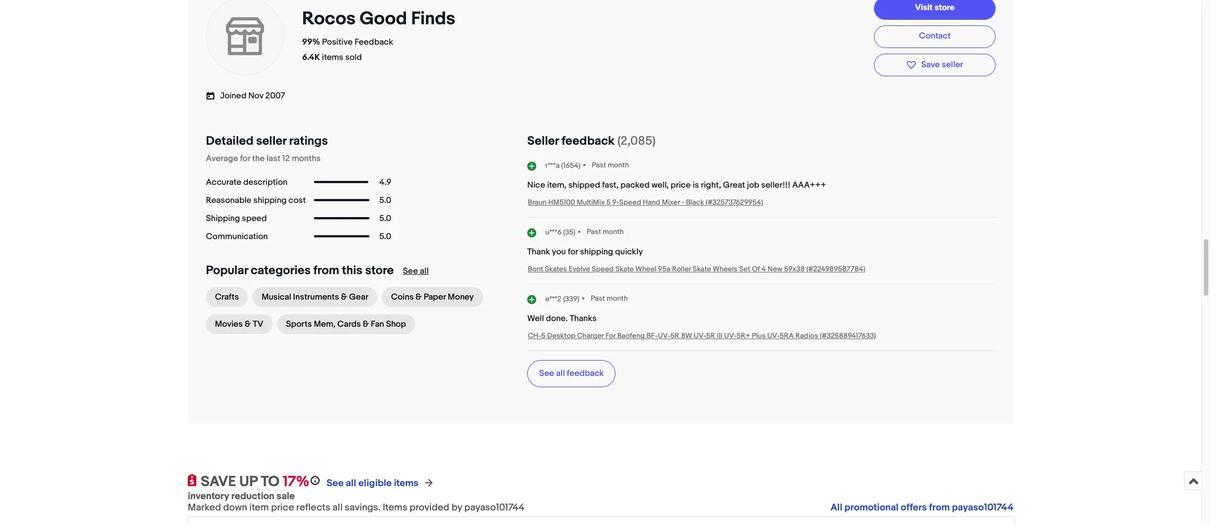 Task type: vqa. For each thing, say whether or not it's contained in the screenshot.
Hand
yes



Task type: describe. For each thing, give the bounding box(es) containing it.
12
[[282, 154, 290, 164]]

1 uv- from the left
[[658, 332, 671, 341]]

0 vertical spatial from
[[313, 264, 339, 279]]

99%
[[302, 37, 320, 48]]

seller
[[527, 134, 559, 149]]

0 horizontal spatial speed
[[592, 265, 614, 274]]

1 skate from the left
[[616, 265, 634, 274]]

(2,085)
[[618, 134, 656, 149]]

positive
[[322, 37, 353, 48]]

past month for fast,
[[592, 161, 629, 170]]

0 vertical spatial store
[[935, 2, 955, 13]]

6.4k
[[302, 52, 320, 63]]

great
[[723, 180, 745, 191]]

sports mem, cards & fan shop
[[286, 319, 406, 330]]

ratings
[[289, 134, 328, 149]]

3 5.0 from the top
[[379, 231, 391, 242]]

reduction
[[231, 491, 274, 503]]

item,
[[547, 180, 567, 191]]

all promotional offers from payaso101744
[[831, 503, 1014, 514]]

mem,
[[314, 319, 336, 330]]

popular
[[206, 264, 248, 279]]

seller for save
[[942, 59, 963, 70]]

joined nov 2007
[[220, 91, 285, 101]]

eligible
[[358, 478, 392, 490]]

rocos good finds image
[[205, 0, 285, 76]]

e***2
[[545, 295, 562, 304]]

2 vertical spatial past
[[591, 294, 605, 303]]

gear
[[349, 292, 368, 303]]

the
[[252, 154, 265, 164]]

past for fast,
[[592, 161, 606, 170]]

musical instruments & gear
[[262, 292, 368, 303]]

(#224989587784)
[[807, 265, 866, 274]]

finds
[[411, 8, 455, 30]]

quickly
[[615, 247, 643, 258]]

braun
[[528, 198, 547, 207]]

see for see all
[[403, 266, 418, 277]]

month for shipping
[[603, 228, 624, 237]]

1 vertical spatial items
[[394, 478, 419, 490]]

2 payaso101744 from the left
[[952, 503, 1014, 514]]

items inside 99% positive feedback 6.4k items sold
[[322, 52, 343, 63]]

black
[[686, 198, 704, 207]]

plus
[[752, 332, 766, 341]]

1 vertical spatial feedback
[[567, 369, 604, 379]]

average
[[206, 154, 238, 164]]

coins & paper money
[[391, 292, 474, 303]]

(1654)
[[561, 161, 581, 170]]

price for reflects
[[271, 503, 294, 514]]

hand
[[643, 198, 660, 207]]

& left gear
[[341, 292, 347, 303]]

radios
[[796, 332, 818, 341]]

e***2 (339)
[[545, 295, 580, 304]]

3 uv- from the left
[[724, 332, 737, 341]]

roller
[[672, 265, 691, 274]]

well
[[527, 314, 544, 325]]

1 horizontal spatial 5
[[607, 198, 611, 207]]

59x38
[[784, 265, 805, 274]]

sold
[[345, 52, 362, 63]]

description
[[243, 177, 288, 188]]

detailed
[[206, 134, 253, 149]]

visit store
[[915, 2, 955, 13]]

nice
[[527, 180, 545, 191]]

-
[[682, 198, 685, 207]]

payaso101744 inside inventory reduction sale marked down item price reflects all savings. items provided by payaso101744
[[464, 503, 525, 514]]

(#325737629954)
[[706, 198, 763, 207]]

price for is
[[671, 180, 691, 191]]

5ra
[[780, 332, 794, 341]]

feedback
[[355, 37, 393, 48]]

evolve
[[569, 265, 590, 274]]

shop
[[386, 319, 406, 330]]

good
[[360, 8, 407, 30]]

inventory reduction sale marked down item price reflects all savings. items provided by payaso101744
[[188, 491, 525, 514]]

5r+
[[737, 332, 750, 341]]

(339)
[[563, 295, 580, 304]]

save seller button
[[874, 54, 996, 76]]

braun hm5100 multimix 5 9-speed hand mixer - black (#325737629954) link
[[528, 198, 763, 207]]

0 horizontal spatial shipping
[[253, 195, 287, 206]]

2 uv- from the left
[[694, 332, 706, 341]]

all for see all eligible items
[[346, 478, 356, 490]]

2 vertical spatial past month
[[591, 294, 628, 303]]

categories
[[251, 264, 311, 279]]

skates
[[545, 265, 567, 274]]

(#325889417633)
[[820, 332, 876, 341]]

see for see all feedback
[[539, 369, 554, 379]]

visit store link
[[874, 0, 996, 20]]

instruments
[[293, 292, 339, 303]]

visit
[[915, 2, 933, 13]]

set
[[739, 265, 750, 274]]

99% positive feedback 6.4k items sold
[[302, 37, 393, 63]]

cost
[[289, 195, 306, 206]]

accurate description
[[206, 177, 288, 188]]

tv
[[253, 319, 263, 330]]

marked
[[188, 503, 221, 514]]

past month for shipping
[[587, 228, 624, 237]]

job
[[747, 180, 759, 191]]

ch-5 desktop charger for baofeng bf-uv-5r 8w uv-5r iii uv-5r+ plus uv-5ra radios (#325889417633) link
[[528, 332, 876, 341]]

2 skate from the left
[[693, 265, 711, 274]]

down
[[223, 503, 247, 514]]

0 horizontal spatial for
[[240, 154, 250, 164]]

sports mem, cards & fan shop link
[[277, 315, 415, 335]]

0 horizontal spatial store
[[365, 264, 394, 279]]

2 vertical spatial month
[[607, 294, 628, 303]]

see all feedback link
[[527, 361, 616, 388]]



Task type: locate. For each thing, give the bounding box(es) containing it.
by
[[452, 503, 462, 514]]

uv- right iii
[[724, 332, 737, 341]]

past month up fast,
[[592, 161, 629, 170]]

1 horizontal spatial see
[[403, 266, 418, 277]]

5.0 for speed
[[379, 213, 391, 224]]

see down ch- at left
[[539, 369, 554, 379]]

month for fast,
[[608, 161, 629, 170]]

from
[[313, 264, 339, 279], [929, 503, 950, 514]]

movies & tv link
[[206, 315, 272, 335]]

see inside see all feedback link
[[539, 369, 554, 379]]

feedback
[[562, 134, 615, 149], [567, 369, 604, 379]]

month up fast,
[[608, 161, 629, 170]]

items
[[383, 503, 408, 514]]

bont
[[528, 265, 543, 274]]

r***a
[[545, 161, 560, 170]]

1 horizontal spatial from
[[929, 503, 950, 514]]

uv- right plus on the right bottom
[[767, 332, 780, 341]]

rocos
[[302, 8, 356, 30]]

fan
[[371, 319, 384, 330]]

new
[[768, 265, 783, 274]]

seller right save
[[942, 59, 963, 70]]

accurate
[[206, 177, 241, 188]]

all down desktop
[[556, 369, 565, 379]]

0 horizontal spatial 5r
[[671, 332, 680, 341]]

price left is on the right top
[[671, 180, 691, 191]]

save
[[921, 59, 940, 70]]

past up thanks
[[591, 294, 605, 303]]

price inside inventory reduction sale marked down item price reflects all savings. items provided by payaso101744
[[271, 503, 294, 514]]

u***6
[[545, 228, 562, 237]]

0 vertical spatial seller
[[942, 59, 963, 70]]

thank you for shipping quickly
[[527, 247, 643, 258]]

0 vertical spatial shipping
[[253, 195, 287, 206]]

1 horizontal spatial store
[[935, 2, 955, 13]]

feedback down charger
[[567, 369, 604, 379]]

& left 'fan'
[[363, 319, 369, 330]]

this
[[342, 264, 363, 279]]

seller for detailed
[[256, 134, 287, 149]]

see all eligible items
[[327, 478, 419, 490]]

0 horizontal spatial see
[[327, 478, 344, 490]]

items
[[322, 52, 343, 63], [394, 478, 419, 490]]

for
[[606, 332, 616, 341]]

0 vertical spatial past month
[[592, 161, 629, 170]]

contact link
[[874, 25, 996, 48]]

for
[[240, 154, 250, 164], [568, 247, 578, 258]]

0 horizontal spatial price
[[271, 503, 294, 514]]

text__icon wrapper image
[[206, 90, 220, 101]]

braun hm5100 multimix 5 9-speed hand mixer - black (#325737629954)
[[528, 198, 763, 207]]

save
[[201, 474, 236, 491]]

17%
[[283, 474, 310, 491]]

uv- right 8w
[[694, 332, 706, 341]]

0 horizontal spatial from
[[313, 264, 339, 279]]

sports
[[286, 319, 312, 330]]

shipping down description
[[253, 195, 287, 206]]

speed down the packed
[[619, 198, 641, 207]]

seller!!!
[[761, 180, 791, 191]]

speed right evolve
[[592, 265, 614, 274]]

all up coins & paper money at the left of page
[[420, 266, 429, 277]]

paper
[[424, 292, 446, 303]]

nov
[[248, 91, 264, 101]]

1 vertical spatial shipping
[[580, 247, 613, 258]]

1 horizontal spatial seller
[[942, 59, 963, 70]]

joined
[[220, 91, 247, 101]]

well,
[[652, 180, 669, 191]]

5r left iii
[[706, 332, 715, 341]]

thanks
[[570, 314, 597, 325]]

done.
[[546, 314, 568, 325]]

detailed seller ratings
[[206, 134, 328, 149]]

1 horizontal spatial shipping
[[580, 247, 613, 258]]

2007
[[265, 91, 285, 101]]

items down "positive"
[[322, 52, 343, 63]]

month up for
[[607, 294, 628, 303]]

past month up 'thank you for shipping quickly'
[[587, 228, 624, 237]]

0 horizontal spatial skate
[[616, 265, 634, 274]]

0 vertical spatial 5.0
[[379, 195, 391, 206]]

0 horizontal spatial payaso101744
[[464, 503, 525, 514]]

&
[[341, 292, 347, 303], [416, 292, 422, 303], [245, 319, 251, 330], [363, 319, 369, 330]]

5r left 8w
[[671, 332, 680, 341]]

for left the
[[240, 154, 250, 164]]

wheel
[[636, 265, 657, 274]]

ch-5 desktop charger for baofeng bf-uv-5r 8w uv-5r iii uv-5r+ plus uv-5ra radios (#325889417633)
[[528, 332, 876, 341]]

0 vertical spatial see
[[403, 266, 418, 277]]

past month up thanks
[[591, 294, 628, 303]]

1 horizontal spatial items
[[394, 478, 419, 490]]

2 5r from the left
[[706, 332, 715, 341]]

price
[[671, 180, 691, 191], [271, 503, 294, 514]]

musical
[[262, 292, 291, 303]]

rocos good finds
[[302, 8, 455, 30]]

shipping
[[206, 213, 240, 224]]

skate right roller on the bottom of the page
[[693, 265, 711, 274]]

1 vertical spatial month
[[603, 228, 624, 237]]

aaa+++
[[792, 180, 826, 191]]

1 vertical spatial from
[[929, 503, 950, 514]]

& left paper
[[416, 292, 422, 303]]

store
[[935, 2, 955, 13], [365, 264, 394, 279]]

0 horizontal spatial items
[[322, 52, 343, 63]]

item
[[249, 503, 269, 514]]

1 vertical spatial speed
[[592, 265, 614, 274]]

month up quickly
[[603, 228, 624, 237]]

seller
[[942, 59, 963, 70], [256, 134, 287, 149]]

1 vertical spatial store
[[365, 264, 394, 279]]

fast,
[[602, 180, 619, 191]]

1 vertical spatial 5
[[541, 332, 546, 341]]

1 vertical spatial seller
[[256, 134, 287, 149]]

1 horizontal spatial for
[[568, 247, 578, 258]]

past up 'thank you for shipping quickly'
[[587, 228, 601, 237]]

1 horizontal spatial 5r
[[706, 332, 715, 341]]

musical instruments & gear link
[[253, 288, 377, 308]]

contact
[[919, 31, 951, 42]]

2 5.0 from the top
[[379, 213, 391, 224]]

95a
[[658, 265, 671, 274]]

4.9
[[379, 177, 391, 188]]

all up inventory reduction sale marked down item price reflects all savings. items provided by payaso101744 at the left of the page
[[346, 478, 356, 490]]

all for see all feedback
[[556, 369, 565, 379]]

for right 'you'
[[568, 247, 578, 258]]

from left this
[[313, 264, 339, 279]]

5
[[607, 198, 611, 207], [541, 332, 546, 341]]

1 5.0 from the top
[[379, 195, 391, 206]]

store right visit
[[935, 2, 955, 13]]

all right "reflects"
[[333, 503, 343, 514]]

0 vertical spatial past
[[592, 161, 606, 170]]

all
[[831, 503, 843, 514]]

from right offers
[[929, 503, 950, 514]]

crafts
[[215, 292, 239, 303]]

seller inside button
[[942, 59, 963, 70]]

& left "tv"
[[245, 319, 251, 330]]

0 vertical spatial price
[[671, 180, 691, 191]]

is
[[693, 180, 699, 191]]

shipping up evolve
[[580, 247, 613, 258]]

feedback up (1654)
[[562, 134, 615, 149]]

1 vertical spatial past
[[587, 228, 601, 237]]

0 vertical spatial month
[[608, 161, 629, 170]]

popular categories from this store
[[206, 264, 394, 279]]

1 horizontal spatial speed
[[619, 198, 641, 207]]

1 vertical spatial price
[[271, 503, 294, 514]]

1 vertical spatial see
[[539, 369, 554, 379]]

past up fast,
[[592, 161, 606, 170]]

movies & tv
[[215, 319, 263, 330]]

past for shipping
[[587, 228, 601, 237]]

hm5100
[[548, 198, 575, 207]]

0 vertical spatial for
[[240, 154, 250, 164]]

1 vertical spatial past month
[[587, 228, 624, 237]]

1 vertical spatial for
[[568, 247, 578, 258]]

& inside "link"
[[363, 319, 369, 330]]

1 vertical spatial 5.0
[[379, 213, 391, 224]]

months
[[292, 154, 321, 164]]

see up coins
[[403, 266, 418, 277]]

0 horizontal spatial 5
[[541, 332, 546, 341]]

all inside inventory reduction sale marked down item price reflects all savings. items provided by payaso101744
[[333, 503, 343, 514]]

desktop
[[547, 332, 576, 341]]

price right item
[[271, 503, 294, 514]]

1 5r from the left
[[671, 332, 680, 341]]

uv- left 8w
[[658, 332, 671, 341]]

0 vertical spatial feedback
[[562, 134, 615, 149]]

items up items
[[394, 478, 419, 490]]

uv-
[[658, 332, 671, 341], [694, 332, 706, 341], [724, 332, 737, 341], [767, 332, 780, 341]]

see up inventory reduction sale marked down item price reflects all savings. items provided by payaso101744 at the left of the page
[[327, 478, 344, 490]]

5 left desktop
[[541, 332, 546, 341]]

0 vertical spatial speed
[[619, 198, 641, 207]]

seller up last
[[256, 134, 287, 149]]

speed
[[242, 213, 267, 224]]

4 uv- from the left
[[767, 332, 780, 341]]

see for see all eligible items
[[327, 478, 344, 490]]

2 horizontal spatial see
[[539, 369, 554, 379]]

0 vertical spatial items
[[322, 52, 343, 63]]

1 horizontal spatial payaso101744
[[952, 503, 1014, 514]]

right,
[[701, 180, 721, 191]]

2 vertical spatial 5.0
[[379, 231, 391, 242]]

5 left "9-"
[[607, 198, 611, 207]]

to
[[261, 474, 280, 491]]

1 horizontal spatial skate
[[693, 265, 711, 274]]

1 payaso101744 from the left
[[464, 503, 525, 514]]

save up to 17%
[[201, 474, 310, 491]]

inventory
[[188, 491, 229, 503]]

5.0 for shipping
[[379, 195, 391, 206]]

average for the last 12 months
[[206, 154, 321, 164]]

reasonable shipping cost
[[206, 195, 306, 206]]

shipped
[[568, 180, 600, 191]]

8w
[[681, 332, 692, 341]]

0 horizontal spatial seller
[[256, 134, 287, 149]]

thank
[[527, 247, 550, 258]]

0 vertical spatial 5
[[607, 198, 611, 207]]

reflects
[[296, 503, 330, 514]]

see all link
[[403, 266, 429, 277]]

skate
[[616, 265, 634, 274], [693, 265, 711, 274]]

save seller
[[921, 59, 963, 70]]

skate down quickly
[[616, 265, 634, 274]]

past
[[592, 161, 606, 170], [587, 228, 601, 237], [591, 294, 605, 303]]

4
[[762, 265, 766, 274]]

movies
[[215, 319, 243, 330]]

all for see all
[[420, 266, 429, 277]]

2 vertical spatial see
[[327, 478, 344, 490]]

store right this
[[365, 264, 394, 279]]

mixer
[[662, 198, 680, 207]]

1 horizontal spatial price
[[671, 180, 691, 191]]

iii
[[717, 332, 723, 341]]



